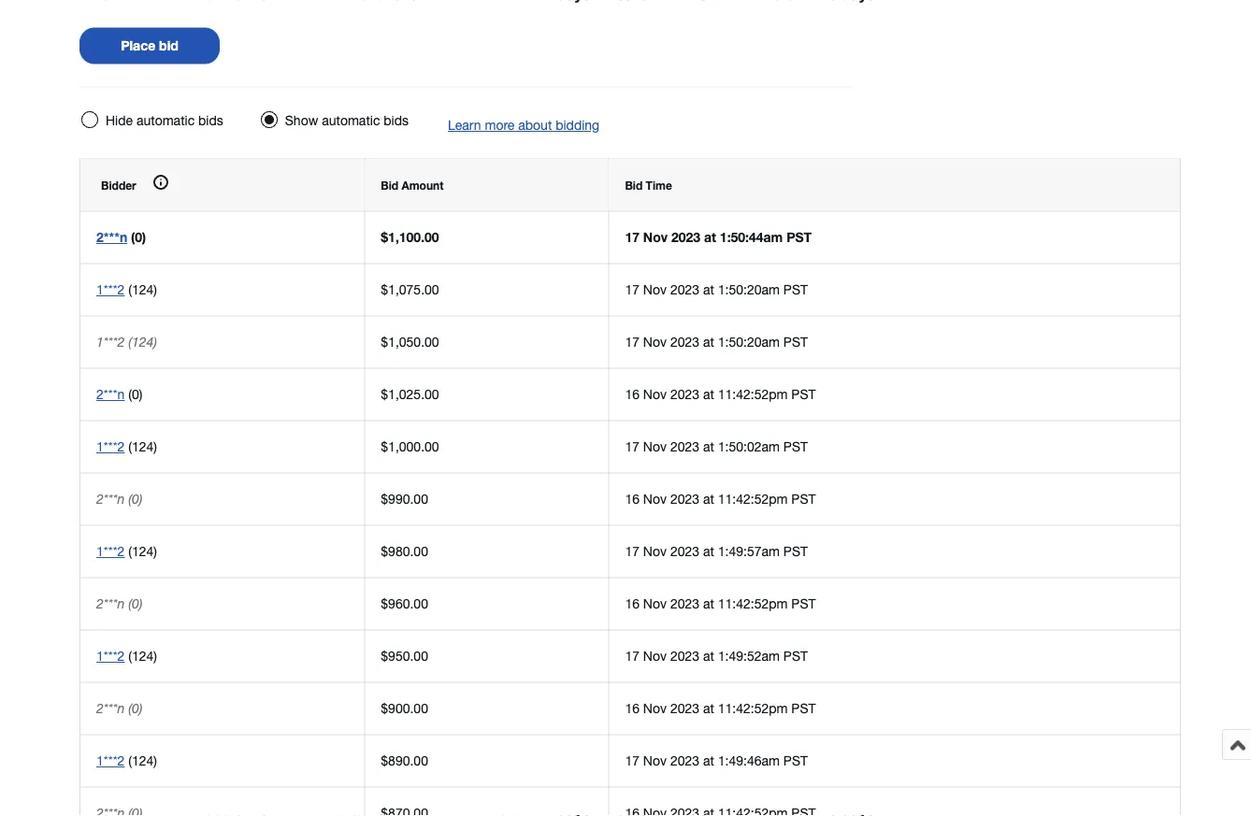Task type: describe. For each thing, give the bounding box(es) containing it.
pst for $1,000.00
[[784, 439, 808, 455]]

pst for $990.00
[[792, 492, 816, 507]]

17 for $1,000.00
[[625, 439, 640, 455]]

bidding
[[556, 117, 600, 133]]

$950.00
[[381, 649, 428, 664]]

2023 for $1,000.00
[[671, 439, 700, 455]]

2***n link for $1,100.00
[[96, 230, 127, 245]]

at for $980.00
[[703, 544, 715, 559]]

16 for $1,025.00
[[625, 387, 640, 402]]

17 for $890.00
[[625, 753, 640, 769]]

2023 for $1,100.00
[[672, 230, 701, 245]]

$890.00
[[381, 753, 428, 769]]

nov for $1,025.00
[[643, 387, 667, 402]]

$1,050.00
[[381, 334, 439, 350]]

show
[[285, 113, 318, 128]]

2023 for $1,050.00
[[671, 334, 700, 350]]

bid for bid amount
[[381, 179, 399, 192]]

bid for bid time
[[625, 179, 643, 192]]

1:49:57am
[[718, 544, 780, 559]]

amount
[[402, 179, 444, 192]]

at for $900.00
[[703, 701, 715, 717]]

nov for $1,000.00
[[643, 439, 667, 455]]

2023 for $890.00
[[671, 753, 700, 769]]

1***2 link for $980.00
[[96, 544, 125, 559]]

learn more about bidding
[[448, 117, 600, 133]]

$1,075.00
[[381, 282, 439, 297]]

pst for $1,075.00
[[784, 282, 808, 297]]

2***n for $900.00
[[96, 701, 125, 717]]

1***2 (124) for $950.00
[[96, 649, 157, 664]]

nov for $1,050.00
[[643, 334, 667, 350]]

17 nov 2023 at 1:49:46am pst
[[625, 753, 808, 769]]

2***n for $1,025.00
[[96, 387, 125, 402]]

17 for $1,100.00
[[625, 230, 640, 245]]

more
[[485, 117, 515, 133]]

1***2 for $980.00
[[96, 544, 125, 559]]

1:50:20am for $1,050.00
[[718, 334, 780, 350]]

1***2 link for $950.00
[[96, 649, 125, 664]]

2023 for $960.00
[[671, 596, 700, 612]]

2***n link for $1,025.00
[[96, 387, 125, 402]]

17 for $1,075.00
[[625, 282, 640, 297]]

pst for $980.00
[[784, 544, 808, 559]]

$990.00
[[381, 492, 428, 507]]

2023 for $900.00
[[671, 701, 700, 717]]

nov for $1,075.00
[[643, 282, 667, 297]]

2***n (0) for $1,025.00
[[96, 387, 142, 402]]

2023 for $1,025.00
[[671, 387, 700, 402]]

1:50:20am for $1,075.00
[[718, 282, 780, 297]]

automatic for show
[[322, 113, 380, 128]]

pst for $900.00
[[792, 701, 816, 717]]

nov for $960.00
[[643, 596, 667, 612]]

(124) for $1,000.00
[[128, 439, 157, 455]]

1***2 (124) for $1,050.00
[[96, 334, 157, 350]]

(124) for $950.00
[[128, 649, 157, 664]]

1***2 (124) for $1,075.00
[[96, 282, 157, 297]]

16 for $900.00
[[625, 701, 640, 717]]

$980.00
[[381, 544, 428, 559]]

17 nov 2023 at 1:49:52am pst
[[625, 649, 808, 664]]

pst for $1,100.00
[[787, 230, 812, 245]]

(0) for $960.00
[[128, 596, 142, 612]]

bid time
[[625, 179, 672, 192]]

nov for $900.00
[[643, 701, 667, 717]]

1***2 for $950.00
[[96, 649, 125, 664]]

$1,025.00
[[381, 387, 439, 402]]

bidder
[[101, 179, 136, 192]]

(0) for $1,100.00
[[131, 230, 146, 245]]

$1,000.00
[[381, 439, 439, 455]]

bid amount
[[381, 179, 444, 192]]

at for $1,075.00
[[703, 282, 715, 297]]

place bid button
[[80, 28, 220, 64]]

at for $950.00
[[703, 649, 715, 664]]

1***2 for $1,000.00
[[96, 439, 125, 455]]

16 nov 2023 at 11:42:52pm pst for $960.00
[[625, 596, 816, 612]]

1***2 link for $1,000.00
[[96, 439, 125, 455]]

1***2 link for $890.00
[[96, 753, 125, 769]]

16 for $990.00
[[625, 492, 640, 507]]

(0) for $990.00
[[128, 492, 142, 507]]

1***2 for $1,075.00
[[96, 282, 125, 297]]



Task type: vqa. For each thing, say whether or not it's contained in the screenshot.
2nd 1***2 (124) from the bottom
yes



Task type: locate. For each thing, give the bounding box(es) containing it.
1 (124) from the top
[[128, 282, 157, 297]]

(0) for $1,025.00
[[128, 387, 142, 402]]

16
[[625, 387, 640, 402], [625, 492, 640, 507], [625, 596, 640, 612], [625, 701, 640, 717]]

2 1:50:20am from the top
[[718, 334, 780, 350]]

2 (124) from the top
[[128, 334, 157, 350]]

at for $1,000.00
[[703, 439, 715, 455]]

1 horizontal spatial bid
[[625, 179, 643, 192]]

6 1***2 from the top
[[96, 753, 125, 769]]

11:42:52pm down 1:49:52am
[[718, 701, 788, 717]]

hide automatic bids
[[106, 113, 223, 128]]

11 nov from the top
[[643, 753, 667, 769]]

17 for $1,050.00
[[625, 334, 640, 350]]

automatic right the show
[[322, 113, 380, 128]]

11:42:52pm up 1:49:57am
[[718, 492, 788, 507]]

nov for $990.00
[[643, 492, 667, 507]]

2***n (0)
[[96, 230, 146, 245], [96, 387, 142, 402], [96, 492, 142, 507], [96, 596, 142, 612], [96, 701, 142, 717]]

3 1***2 link from the top
[[96, 544, 125, 559]]

(124) for $890.00
[[128, 753, 157, 769]]

nov for $950.00
[[643, 649, 667, 664]]

1 nov from the top
[[643, 230, 668, 245]]

2 16 from the top
[[625, 492, 640, 507]]

3 11:42:52pm from the top
[[718, 596, 788, 612]]

1***2 (124) for $1,000.00
[[96, 439, 157, 455]]

4 16 nov 2023 at 11:42:52pm pst from the top
[[625, 701, 816, 717]]

1***2 (124) for $890.00
[[96, 753, 157, 769]]

17 nov 2023 at 1:49:57am pst
[[625, 544, 808, 559]]

bid left time
[[625, 179, 643, 192]]

pst
[[787, 230, 812, 245], [784, 282, 808, 297], [784, 334, 808, 350], [792, 387, 816, 402], [784, 439, 808, 455], [792, 492, 816, 507], [784, 544, 808, 559], [792, 596, 816, 612], [784, 649, 808, 664], [792, 701, 816, 717], [784, 753, 808, 769]]

6 (124) from the top
[[128, 753, 157, 769]]

7 17 from the top
[[625, 753, 640, 769]]

17 nov 2023 at 1:50:20am pst for $1,050.00
[[625, 334, 808, 350]]

2023 for $1,075.00
[[671, 282, 700, 297]]

2***n (0) for $960.00
[[96, 596, 142, 612]]

4 1***2 (124) from the top
[[96, 544, 157, 559]]

0 horizontal spatial bids
[[198, 113, 223, 128]]

11:42:52pm up 1:49:52am
[[718, 596, 788, 612]]

16 nov 2023 at 11:42:52pm pst up the 17 nov 2023 at 1:49:57am pst
[[625, 492, 816, 507]]

16 nov 2023 at 11:42:52pm pst up 17 nov 2023 at 1:49:52am pst
[[625, 596, 816, 612]]

4 2***n from the top
[[96, 596, 125, 612]]

2 nov from the top
[[643, 282, 667, 297]]

nov for $1,100.00
[[643, 230, 668, 245]]

pst for $890.00
[[784, 753, 808, 769]]

2 bids from the left
[[384, 113, 409, 128]]

3 16 from the top
[[625, 596, 640, 612]]

4 1***2 link from the top
[[96, 649, 125, 664]]

(124) for $980.00
[[128, 544, 157, 559]]

5 1***2 link from the top
[[96, 753, 125, 769]]

11:42:52pm for $960.00
[[718, 596, 788, 612]]

2 1***2 link from the top
[[96, 439, 125, 455]]

2***n link
[[96, 230, 127, 245], [96, 387, 125, 402]]

learn more about bidding link
[[448, 117, 600, 133]]

3 1***2 from the top
[[96, 439, 125, 455]]

1:50:44am
[[720, 230, 783, 245]]

1 17 from the top
[[625, 230, 640, 245]]

bid
[[159, 38, 179, 53]]

5 (124) from the top
[[128, 649, 157, 664]]

place
[[121, 38, 155, 53]]

(0)
[[131, 230, 146, 245], [128, 387, 142, 402], [128, 492, 142, 507], [128, 596, 142, 612], [128, 701, 142, 717]]

0 vertical spatial 2***n link
[[96, 230, 127, 245]]

16 nov 2023 at 11:42:52pm pst for $900.00
[[625, 701, 816, 717]]

5 2***n from the top
[[96, 701, 125, 717]]

3 nov from the top
[[643, 334, 667, 350]]

11:42:52pm up 1:50:02am
[[718, 387, 788, 402]]

4 nov from the top
[[643, 387, 667, 402]]

4 17 from the top
[[625, 439, 640, 455]]

1 bids from the left
[[198, 113, 223, 128]]

at for $1,050.00
[[703, 334, 715, 350]]

1 1***2 link from the top
[[96, 282, 125, 297]]

(124)
[[128, 282, 157, 297], [128, 334, 157, 350], [128, 439, 157, 455], [128, 544, 157, 559], [128, 649, 157, 664], [128, 753, 157, 769]]

9 nov from the top
[[643, 649, 667, 664]]

1 2***n link from the top
[[96, 230, 127, 245]]

2 11:42:52pm from the top
[[718, 492, 788, 507]]

hide
[[106, 113, 133, 128]]

place bid
[[121, 38, 179, 53]]

automatic for hide
[[137, 113, 195, 128]]

bids
[[198, 113, 223, 128], [384, 113, 409, 128]]

4 11:42:52pm from the top
[[718, 701, 788, 717]]

$900.00
[[381, 701, 428, 717]]

10 nov from the top
[[643, 701, 667, 717]]

1 16 nov 2023 at 11:42:52pm pst from the top
[[625, 387, 816, 402]]

0 vertical spatial 1:50:20am
[[718, 282, 780, 297]]

2 2***n from the top
[[96, 387, 125, 402]]

1:50:02am
[[718, 439, 780, 455]]

11:42:52pm for $900.00
[[718, 701, 788, 717]]

at
[[704, 230, 717, 245], [703, 282, 715, 297], [703, 334, 715, 350], [703, 387, 715, 402], [703, 439, 715, 455], [703, 492, 715, 507], [703, 544, 715, 559], [703, 596, 715, 612], [703, 649, 715, 664], [703, 701, 715, 717], [703, 753, 715, 769]]

$960.00
[[381, 596, 428, 612]]

11:42:52pm
[[718, 387, 788, 402], [718, 492, 788, 507], [718, 596, 788, 612], [718, 701, 788, 717]]

1 2***n from the top
[[96, 230, 127, 245]]

pst for $1,025.00
[[792, 387, 816, 402]]

5 2***n (0) from the top
[[96, 701, 142, 717]]

1***2 for $1,050.00
[[96, 334, 125, 350]]

1***2 link for $1,075.00
[[96, 282, 125, 297]]

bids up bid amount
[[384, 113, 409, 128]]

0 horizontal spatial automatic
[[137, 113, 195, 128]]

1 11:42:52pm from the top
[[718, 387, 788, 402]]

1***2 (124)
[[96, 282, 157, 297], [96, 334, 157, 350], [96, 439, 157, 455], [96, 544, 157, 559], [96, 649, 157, 664], [96, 753, 157, 769]]

6 17 from the top
[[625, 649, 640, 664]]

1 automatic from the left
[[137, 113, 195, 128]]

2 2***n link from the top
[[96, 387, 125, 402]]

17
[[625, 230, 640, 245], [625, 282, 640, 297], [625, 334, 640, 350], [625, 439, 640, 455], [625, 544, 640, 559], [625, 649, 640, 664], [625, 753, 640, 769]]

show automatic bids
[[285, 113, 409, 128]]

1***2 (124) for $980.00
[[96, 544, 157, 559]]

1 vertical spatial 1:50:20am
[[718, 334, 780, 350]]

(124) for $1,050.00
[[128, 334, 157, 350]]

4 (124) from the top
[[128, 544, 157, 559]]

2023 for $980.00
[[671, 544, 700, 559]]

5 1***2 (124) from the top
[[96, 649, 157, 664]]

bid left amount
[[381, 179, 399, 192]]

bids for hide automatic bids
[[198, 113, 223, 128]]

3 2***n (0) from the top
[[96, 492, 142, 507]]

16 nov 2023 at 11:42:52pm pst
[[625, 387, 816, 402], [625, 492, 816, 507], [625, 596, 816, 612], [625, 701, 816, 717]]

16 nov 2023 at 11:42:52pm pst for $1,025.00
[[625, 387, 816, 402]]

2 2***n (0) from the top
[[96, 387, 142, 402]]

2023 for $950.00
[[671, 649, 700, 664]]

at for $1,100.00
[[704, 230, 717, 245]]

1 1***2 (124) from the top
[[96, 282, 157, 297]]

1 vertical spatial 2***n link
[[96, 387, 125, 402]]

1 horizontal spatial bids
[[384, 113, 409, 128]]

at for $890.00
[[703, 753, 715, 769]]

4 1***2 from the top
[[96, 544, 125, 559]]

17 for $980.00
[[625, 544, 640, 559]]

17 nov 2023 at 1:50:20am pst
[[625, 282, 808, 297], [625, 334, 808, 350]]

0 horizontal spatial bid
[[381, 179, 399, 192]]

2***n (0) for $990.00
[[96, 492, 142, 507]]

at for $1,025.00
[[703, 387, 715, 402]]

2023
[[672, 230, 701, 245], [671, 282, 700, 297], [671, 334, 700, 350], [671, 387, 700, 402], [671, 439, 700, 455], [671, 492, 700, 507], [671, 544, 700, 559], [671, 596, 700, 612], [671, 649, 700, 664], [671, 701, 700, 717], [671, 753, 700, 769]]

2***n for $990.00
[[96, 492, 125, 507]]

nov
[[643, 230, 668, 245], [643, 282, 667, 297], [643, 334, 667, 350], [643, 387, 667, 402], [643, 439, 667, 455], [643, 492, 667, 507], [643, 544, 667, 559], [643, 596, 667, 612], [643, 649, 667, 664], [643, 701, 667, 717], [643, 753, 667, 769]]

3 (124) from the top
[[128, 439, 157, 455]]

6 nov from the top
[[643, 492, 667, 507]]

16 for $960.00
[[625, 596, 640, 612]]

2 17 from the top
[[625, 282, 640, 297]]

5 nov from the top
[[643, 439, 667, 455]]

bidder column header
[[80, 159, 365, 211]]

at for $990.00
[[703, 492, 715, 507]]

1***2 link
[[96, 282, 125, 297], [96, 439, 125, 455], [96, 544, 125, 559], [96, 649, 125, 664], [96, 753, 125, 769]]

17 nov 2023 at 1:50:02am pst
[[625, 439, 808, 455]]

2 17 nov 2023 at 1:50:20am pst from the top
[[625, 334, 808, 350]]

pst for $950.00
[[784, 649, 808, 664]]

5 17 from the top
[[625, 544, 640, 559]]

1 2***n (0) from the top
[[96, 230, 146, 245]]

1 1***2 from the top
[[96, 282, 125, 297]]

17 nov 2023 at 1:50:20am pst for $1,075.00
[[625, 282, 808, 297]]

2***n (0) for $1,100.00
[[96, 230, 146, 245]]

3 2***n from the top
[[96, 492, 125, 507]]

automatic
[[137, 113, 195, 128], [322, 113, 380, 128]]

16 nov 2023 at 11:42:52pm pst up 17 nov 2023 at 1:50:02am pst on the bottom of the page
[[625, 387, 816, 402]]

(0) for $900.00
[[128, 701, 142, 717]]

17 nov 2023 at 1:50:44am pst
[[625, 230, 812, 245]]

1:49:52am
[[718, 649, 780, 664]]

2***n for $1,100.00
[[96, 230, 127, 245]]

2***n (0) for $900.00
[[96, 701, 142, 717]]

automatic right hide at the left of page
[[137, 113, 195, 128]]

11:42:52pm for $990.00
[[718, 492, 788, 507]]

3 1***2 (124) from the top
[[96, 439, 157, 455]]

1:50:20am
[[718, 282, 780, 297], [718, 334, 780, 350]]

bid
[[381, 179, 399, 192], [625, 179, 643, 192]]

nov for $890.00
[[643, 753, 667, 769]]

$1,100.00
[[381, 230, 439, 245]]

2***n for $960.00
[[96, 596, 125, 612]]

0 vertical spatial 17 nov 2023 at 1:50:20am pst
[[625, 282, 808, 297]]

16 nov 2023 at 11:42:52pm pst for $990.00
[[625, 492, 816, 507]]

2 1***2 from the top
[[96, 334, 125, 350]]

1 16 from the top
[[625, 387, 640, 402]]

3 16 nov 2023 at 11:42:52pm pst from the top
[[625, 596, 816, 612]]

bids for show automatic bids
[[384, 113, 409, 128]]

about
[[518, 117, 552, 133]]

1:49:46am
[[718, 753, 780, 769]]

5 1***2 from the top
[[96, 649, 125, 664]]

8 nov from the top
[[643, 596, 667, 612]]

bids up bidder column header at the top left
[[198, 113, 223, 128]]

17 for $950.00
[[625, 649, 640, 664]]

2023 for $990.00
[[671, 492, 700, 507]]

2***n
[[96, 230, 127, 245], [96, 387, 125, 402], [96, 492, 125, 507], [96, 596, 125, 612], [96, 701, 125, 717]]

2 automatic from the left
[[322, 113, 380, 128]]

2 1***2 (124) from the top
[[96, 334, 157, 350]]

at for $960.00
[[703, 596, 715, 612]]

(124) for $1,075.00
[[128, 282, 157, 297]]

7 nov from the top
[[643, 544, 667, 559]]

3 17 from the top
[[625, 334, 640, 350]]

6 1***2 (124) from the top
[[96, 753, 157, 769]]

1***2 for $890.00
[[96, 753, 125, 769]]

learn
[[448, 117, 481, 133]]

4 16 from the top
[[625, 701, 640, 717]]

1 bid from the left
[[381, 179, 399, 192]]

1***2
[[96, 282, 125, 297], [96, 334, 125, 350], [96, 439, 125, 455], [96, 544, 125, 559], [96, 649, 125, 664], [96, 753, 125, 769]]

2 bid from the left
[[625, 179, 643, 192]]

pst for $1,050.00
[[784, 334, 808, 350]]

1 vertical spatial 17 nov 2023 at 1:50:20am pst
[[625, 334, 808, 350]]

11:42:52pm for $1,025.00
[[718, 387, 788, 402]]

16 nov 2023 at 11:42:52pm pst down 17 nov 2023 at 1:49:52am pst
[[625, 701, 816, 717]]

nov for $980.00
[[643, 544, 667, 559]]

pst for $960.00
[[792, 596, 816, 612]]

1 horizontal spatial automatic
[[322, 113, 380, 128]]

4 2***n (0) from the top
[[96, 596, 142, 612]]

time
[[646, 179, 672, 192]]

1 17 nov 2023 at 1:50:20am pst from the top
[[625, 282, 808, 297]]

2 16 nov 2023 at 11:42:52pm pst from the top
[[625, 492, 816, 507]]

1 1:50:20am from the top
[[718, 282, 780, 297]]



